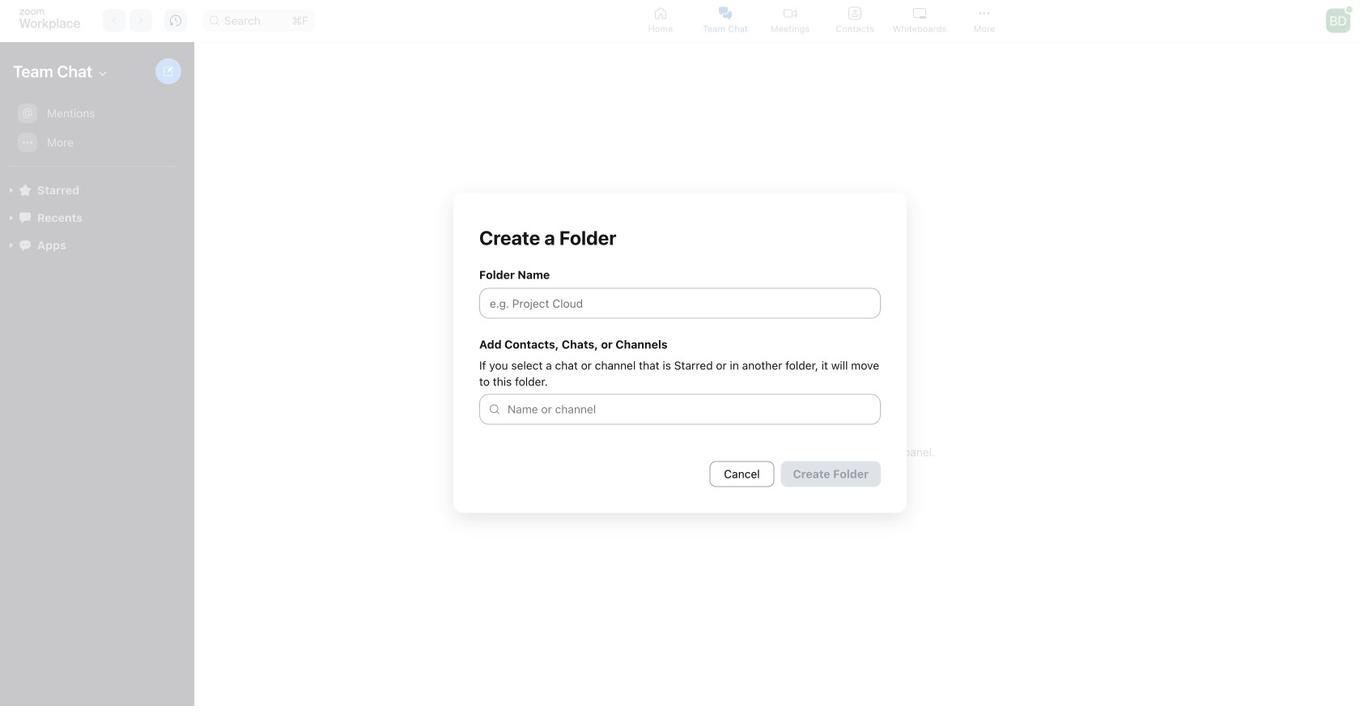 Task type: vqa. For each thing, say whether or not it's contained in the screenshot.
New image
yes



Task type: describe. For each thing, give the bounding box(es) containing it.
magnifier image
[[490, 405, 500, 414]]

e.g. Project Cloud text field
[[479, 288, 881, 319]]

new image
[[164, 66, 173, 76]]



Task type: locate. For each thing, give the bounding box(es) containing it.
None text field
[[508, 401, 511, 418]]

tab list
[[631, 2, 1019, 39]]

group
[[0, 99, 186, 167]]

tree
[[0, 97, 191, 275]]

new image
[[164, 66, 173, 76]]

magnifier image
[[210, 16, 219, 26], [210, 16, 219, 26], [490, 405, 500, 414]]



